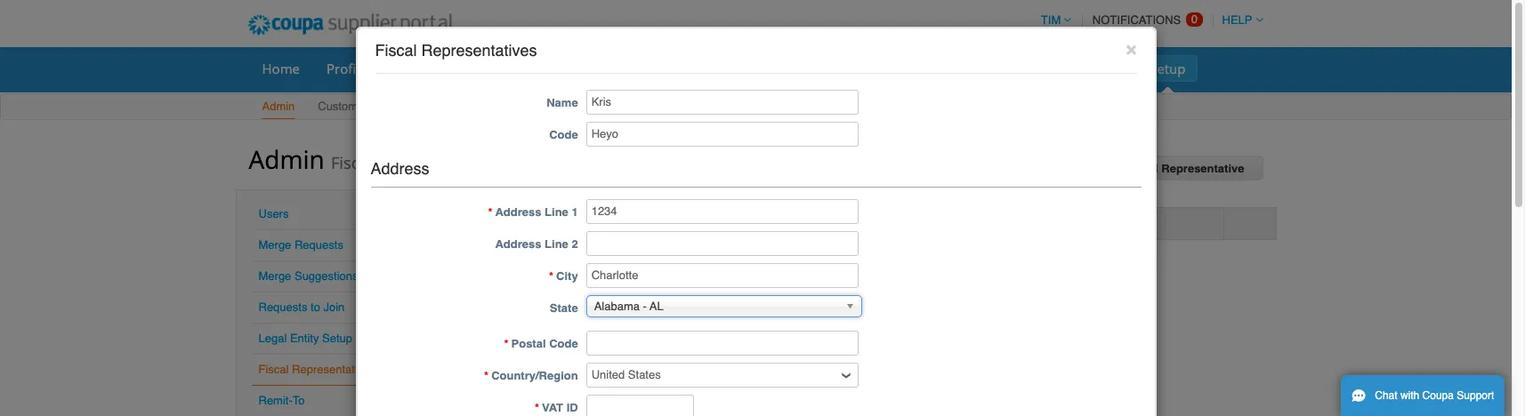 Task type: describe. For each thing, give the bounding box(es) containing it.
users link
[[259, 207, 289, 221]]

address line 2
[[495, 237, 578, 251]]

users
[[259, 207, 289, 221]]

invoices
[[668, 60, 718, 77]]

0 horizontal spatial id
[[567, 401, 578, 414]]

entity
[[290, 332, 319, 345]]

add
[[1100, 162, 1123, 175]]

alabama
[[594, 300, 640, 313]]

-
[[643, 300, 647, 313]]

chat
[[1375, 390, 1398, 402]]

legal entity setup
[[259, 332, 353, 345]]

performance
[[883, 60, 964, 77]]

admin for admin fiscal representatives
[[249, 142, 325, 176]]

setup link
[[1139, 55, 1198, 82]]

catalogs
[[745, 60, 798, 77]]

address for address line 2
[[495, 237, 542, 251]]

sheets
[[547, 60, 589, 77]]

remit-to link
[[259, 394, 305, 408]]

service/time sheets
[[464, 60, 589, 77]]

0 vertical spatial country/region
[[548, 216, 635, 230]]

setup inside setup link
[[1150, 60, 1186, 77]]

* postal code
[[504, 337, 578, 350]]

Name text field
[[586, 90, 859, 115]]

state
[[550, 301, 578, 315]]

sourcing link
[[979, 55, 1057, 82]]

1 line from the top
[[545, 205, 569, 219]]

with
[[1401, 390, 1420, 402]]

×
[[1126, 38, 1137, 60]]

* for * country/region
[[484, 369, 489, 382]]

1 vertical spatial fiscal representatives
[[259, 363, 376, 377]]

invoices link
[[656, 55, 730, 82]]

tax id
[[765, 216, 799, 230]]

* for * postal code
[[504, 337, 509, 350]]

fiscal right profile
[[375, 41, 417, 60]]

legal
[[259, 332, 287, 345]]

home
[[262, 60, 300, 77]]

service/time
[[464, 60, 544, 77]]

profile
[[327, 60, 367, 77]]

legal entity setup link
[[259, 332, 353, 345]]

2 line from the top
[[545, 237, 569, 251]]

orders link
[[382, 55, 449, 82]]

remit-to
[[259, 394, 305, 408]]

0 vertical spatial id
[[787, 216, 799, 230]]

representative
[[1162, 162, 1245, 175]]

1 vertical spatial country/region
[[491, 369, 578, 382]]

1
[[572, 205, 578, 219]]

2 vertical spatial representatives
[[292, 363, 376, 377]]

asn
[[615, 60, 641, 77]]

merge suggestions link
[[259, 270, 358, 283]]

admin link
[[261, 96, 296, 119]]

fiscal representatives link
[[259, 363, 376, 377]]

orders
[[394, 60, 437, 77]]

customer setup link
[[317, 96, 402, 119]]

requests to join
[[259, 301, 345, 314]]

tax
[[765, 216, 784, 230]]

* for * city
[[549, 269, 554, 283]]

home link
[[251, 55, 312, 82]]

1 vertical spatial address
[[495, 205, 542, 219]]

* vat id
[[535, 401, 578, 414]]

2
[[572, 237, 578, 251]]

0 horizontal spatial setup
[[322, 332, 353, 345]]

customer
[[318, 100, 368, 113]]



Task type: locate. For each thing, give the bounding box(es) containing it.
country/region up 2
[[548, 216, 635, 230]]

merge down merge requests
[[259, 270, 291, 283]]

vat
[[542, 401, 563, 414]]

* address line 1
[[488, 205, 578, 219]]

requests up suggestions
[[295, 239, 343, 252]]

sourcing
[[991, 60, 1045, 77]]

add fiscal representative link
[[1081, 156, 1264, 181]]

0 vertical spatial address
[[371, 159, 430, 178]]

None text field
[[586, 199, 859, 224], [586, 263, 859, 288], [586, 199, 859, 224], [586, 263, 859, 288]]

suggestions
[[295, 270, 358, 283]]

address up address line 2
[[495, 205, 542, 219]]

coupa
[[1423, 390, 1454, 402]]

0 vertical spatial fiscal representatives
[[375, 41, 537, 60]]

merge requests
[[259, 239, 343, 252]]

merge for merge requests
[[259, 239, 291, 252]]

0 vertical spatial line
[[545, 205, 569, 219]]

address down customer setup link at left
[[371, 159, 430, 178]]

service/time sheets link
[[452, 55, 600, 82]]

requests to join link
[[259, 301, 345, 314]]

0 vertical spatial setup
[[1150, 60, 1186, 77]]

* for * address line 1
[[488, 205, 493, 219]]

country/region down postal
[[491, 369, 578, 382]]

merge for merge suggestions
[[259, 270, 291, 283]]

customer setup
[[318, 100, 402, 113]]

requests
[[295, 239, 343, 252], [259, 301, 307, 314]]

0 vertical spatial code
[[549, 128, 578, 141]]

1 vertical spatial merge
[[259, 270, 291, 283]]

fiscal representatives
[[375, 41, 537, 60], [259, 363, 376, 377]]

1 horizontal spatial setup
[[371, 100, 402, 113]]

2 code from the top
[[549, 337, 578, 350]]

add fiscal representative
[[1100, 162, 1245, 175]]

add-ons
[[1072, 60, 1123, 77]]

1 vertical spatial id
[[567, 401, 578, 414]]

representatives inside admin fiscal representatives
[[376, 152, 497, 174]]

setup inside customer setup link
[[371, 100, 402, 113]]

alabama - al
[[594, 300, 664, 313]]

catalogs link
[[733, 55, 810, 82]]

1 vertical spatial code
[[549, 337, 578, 350]]

code
[[549, 128, 578, 141], [549, 337, 578, 350]]

None text field
[[586, 331, 859, 356], [586, 395, 694, 417], [586, 331, 859, 356], [586, 395, 694, 417]]

line left 2
[[545, 237, 569, 251]]

Address Line 2 text field
[[586, 231, 859, 256]]

1 horizontal spatial id
[[787, 216, 799, 230]]

address for address
[[371, 159, 430, 178]]

merge down users link
[[259, 239, 291, 252]]

add-ons link
[[1060, 55, 1135, 82]]

code right postal
[[549, 337, 578, 350]]

* country/region
[[484, 369, 578, 382]]

remit-
[[259, 394, 293, 408]]

fiscal
[[375, 41, 417, 60], [331, 152, 372, 174], [1126, 162, 1159, 175], [259, 363, 289, 377]]

fiscal inside admin fiscal representatives
[[331, 152, 372, 174]]

admin down admin link
[[249, 142, 325, 176]]

setup
[[1150, 60, 1186, 77], [371, 100, 402, 113], [322, 332, 353, 345]]

al
[[650, 300, 664, 313]]

fiscal right the add
[[1126, 162, 1159, 175]]

chat with coupa support button
[[1341, 376, 1505, 417]]

id right 'vat'
[[567, 401, 578, 414]]

admin fiscal representatives
[[249, 142, 497, 176]]

*
[[488, 205, 493, 219], [549, 269, 554, 283], [504, 337, 509, 350], [484, 369, 489, 382], [535, 401, 539, 414]]

setup right × button
[[1150, 60, 1186, 77]]

setup down join
[[322, 332, 353, 345]]

setup right customer
[[371, 100, 402, 113]]

line left 1
[[545, 205, 569, 219]]

add-
[[1072, 60, 1101, 77]]

coupa supplier portal image
[[235, 3, 465, 47]]

* for * vat id
[[535, 401, 539, 414]]

2 merge from the top
[[259, 270, 291, 283]]

* city
[[549, 269, 578, 283]]

address
[[371, 159, 430, 178], [495, 205, 542, 219], [495, 237, 542, 251]]

ons
[[1101, 60, 1123, 77]]

id right tax
[[787, 216, 799, 230]]

merge
[[259, 239, 291, 252], [259, 270, 291, 283]]

0 vertical spatial representatives
[[421, 41, 537, 60]]

code down "name"
[[549, 128, 578, 141]]

representatives
[[421, 41, 537, 60], [376, 152, 497, 174], [292, 363, 376, 377]]

asn link
[[604, 55, 653, 82]]

1 code from the top
[[549, 128, 578, 141]]

join
[[324, 301, 345, 314]]

address down the * address line 1
[[495, 237, 542, 251]]

1 vertical spatial admin
[[249, 142, 325, 176]]

alabama - al link
[[586, 295, 862, 317]]

× button
[[1126, 38, 1137, 60]]

admin
[[262, 100, 295, 113], [249, 142, 325, 176]]

admin for admin
[[262, 100, 295, 113]]

1 vertical spatial line
[[545, 237, 569, 251]]

country/region
[[548, 216, 635, 230], [491, 369, 578, 382]]

chat with coupa support
[[1375, 390, 1495, 402]]

merge suggestions
[[259, 270, 358, 283]]

name
[[547, 96, 578, 109]]

2 horizontal spatial setup
[[1150, 60, 1186, 77]]

support
[[1457, 390, 1495, 402]]

city
[[556, 269, 578, 283]]

0 vertical spatial admin
[[262, 100, 295, 113]]

fiscal down legal
[[259, 363, 289, 377]]

line
[[545, 205, 569, 219], [545, 237, 569, 251]]

to
[[311, 301, 320, 314]]

id
[[787, 216, 799, 230], [567, 401, 578, 414]]

fiscal down customer setup link at left
[[331, 152, 372, 174]]

business
[[825, 60, 880, 77]]

1 vertical spatial setup
[[371, 100, 402, 113]]

0 vertical spatial merge
[[259, 239, 291, 252]]

1 vertical spatial requests
[[259, 301, 307, 314]]

business performance link
[[813, 55, 976, 82]]

0 vertical spatial requests
[[295, 239, 343, 252]]

2 vertical spatial setup
[[322, 332, 353, 345]]

2 vertical spatial address
[[495, 237, 542, 251]]

profile link
[[315, 55, 379, 82]]

1 merge from the top
[[259, 239, 291, 252]]

requests left to
[[259, 301, 307, 314]]

Code text field
[[586, 122, 859, 147]]

business performance
[[825, 60, 964, 77]]

postal
[[511, 337, 546, 350]]

1 vertical spatial representatives
[[376, 152, 497, 174]]

admin down "home"
[[262, 100, 295, 113]]

to
[[293, 394, 305, 408]]

merge requests link
[[259, 239, 343, 252]]



Task type: vqa. For each thing, say whether or not it's contained in the screenshot.
3 to the top
no



